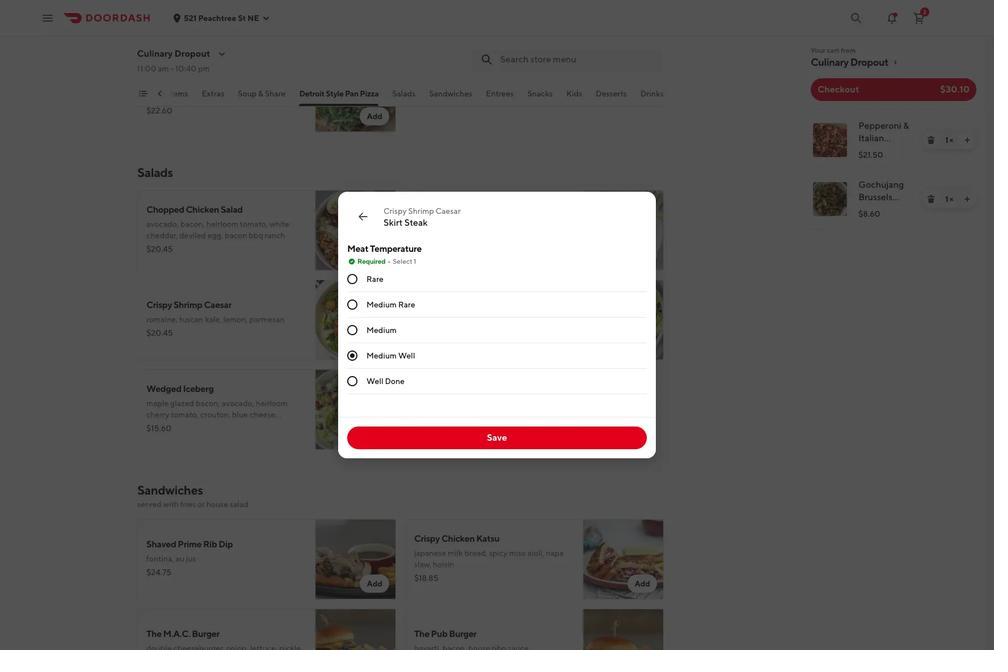 Task type: vqa. For each thing, say whether or not it's contained in the screenshot.
the right the avocado,
yes



Task type: describe. For each thing, give the bounding box(es) containing it.
culinary inside culinary dropout link
[[811, 56, 849, 68]]

jus
[[186, 555, 196, 564]]

fontina,
[[146, 555, 174, 564]]

kale
[[494, 204, 512, 215]]

culinary dropout link
[[811, 56, 977, 69]]

drinks button
[[641, 88, 664, 106]]

fries
[[181, 500, 196, 509]]

cheddar, inside butternut squash & kale bartlett pear, ancient grains, date, pistachio, toasted mulberry, white cheddar, maple tahini vinaigrette
[[500, 231, 532, 240]]

pepperoni & italian sausage pizza
[[859, 120, 910, 169]]

notification bell image
[[886, 11, 899, 25]]

add one to cart image
[[964, 195, 973, 204]]

white inside the chopped chicken salad avocado, bacon, heirloom tomato, white cheddar, deviled egg, bacon bbq ranch $20.45
[[270, 220, 290, 229]]

$21.50
[[859, 150, 884, 160]]

1 vertical spatial well
[[367, 377, 384, 386]]

tomato, inside the chopped chicken salad avocado, bacon, heirloom tomato, white cheddar, deviled egg, bacon bbq ranch $20.45
[[240, 220, 268, 229]]

ancient
[[463, 220, 490, 229]]

sausage
[[859, 145, 894, 156]]

ne
[[248, 13, 259, 22]]

heirloom inside wedged iceberg maple glazed bacon, avocado, heirloom cherry tomato, crouton, blue cheese dressing
[[256, 399, 288, 408]]

sprouts
[[859, 204, 891, 215]]

medium rare
[[367, 300, 416, 309]]

wedged
[[146, 384, 181, 395]]

di
[[185, 3, 192, 12]]

soup & share button
[[238, 88, 286, 106]]

drinks
[[641, 89, 664, 98]]

brussels
[[859, 192, 893, 203]]

hoisin
[[433, 560, 455, 569]]

the for the pub burger
[[414, 629, 430, 640]]

medium well
[[367, 351, 415, 361]]

st
[[238, 13, 246, 22]]

add for shaved prime rib dip
[[367, 580, 383, 589]]

1 × for pepperoni & italian sausage pizza
[[946, 136, 954, 145]]

list containing pepperoni & italian sausage pizza
[[802, 110, 986, 229]]

crispy for skirt
[[384, 207, 407, 216]]

au
[[176, 555, 185, 564]]

crispy shrimp caesar romaine, tuscan kale, lemon, parmesan $20.45
[[146, 300, 285, 338]]

lemon,
[[223, 315, 248, 324]]

& inside provolone, havarti, mozzarella cheese, parmesan, di napoli tomato & lots of basil $20.45
[[245, 3, 250, 12]]

0 horizontal spatial dropout
[[175, 48, 211, 59]]

pear,
[[443, 220, 461, 229]]

Item Search search field
[[501, 53, 655, 66]]

add for wedged iceberg
[[367, 430, 383, 439]]

Well Done radio
[[347, 376, 358, 387]]

butternut squash & kale bartlett pear, ancient grains, date, pistachio, toasted mulberry, white cheddar, maple tahini vinaigrette
[[414, 204, 571, 252]]

ranch inside the chopped chicken salad avocado, bacon, heirloom tomato, white cheddar, deviled egg, bacon bbq ranch $20.45
[[265, 231, 285, 240]]

caesar for tuscan
[[204, 300, 232, 311]]

chopped
[[146, 204, 184, 215]]

glazed
[[170, 399, 194, 408]]

521
[[184, 13, 197, 22]]

pizza inside pepperoni & italian sausage pizza
[[859, 158, 881, 169]]

snacks
[[528, 89, 553, 98]]

1 horizontal spatial dropout
[[851, 56, 889, 68]]

0 horizontal spatial salads
[[137, 165, 173, 180]]

butternut squash & kale image
[[584, 190, 664, 271]]

iceberg
[[183, 384, 214, 395]]

$22.60
[[146, 106, 172, 115]]

tomato
[[217, 3, 243, 12]]

milk
[[448, 549, 463, 558]]

chopped chicken salad avocado, bacon, heirloom tomato, white cheddar, deviled egg, bacon bbq ranch $20.45
[[146, 204, 290, 254]]

salad for house
[[470, 300, 492, 311]]

avocado, inside wedged iceberg maple glazed bacon, avocado, heirloom cherry tomato, crouton, blue cheese dressing
[[222, 399, 254, 408]]

items
[[168, 89, 188, 98]]

back image
[[357, 210, 370, 224]]

detroit style pan pizza
[[300, 89, 379, 98]]

with
[[163, 500, 179, 509]]

blue
[[232, 410, 248, 420]]

onion
[[176, 81, 197, 90]]

dip
[[219, 539, 233, 550]]

$8.60
[[859, 210, 881, 219]]

save button
[[347, 427, 647, 450]]

from
[[841, 46, 856, 55]]

ranch inside the cheap house salad buttermilk ranch
[[454, 315, 474, 324]]

crispy shrimp caesar image
[[316, 280, 396, 361]]

salad
[[230, 500, 249, 509]]

Medium Well radio
[[347, 351, 358, 361]]

10:40
[[176, 64, 197, 73]]

smoked
[[146, 81, 175, 90]]

well done
[[367, 377, 405, 386]]

mozzarella inside black truffle mushroom pizza smoked onion alfredo, mozzarella cheese, arugula $22.60
[[228, 81, 266, 90]]

$30.10
[[941, 84, 970, 95]]

detroit
[[300, 89, 325, 98]]

tuscan
[[179, 315, 203, 324]]

gochujang brussels sprouts image
[[814, 182, 848, 216]]

bartlett
[[414, 220, 442, 229]]

mozzarella inside provolone, havarti, mozzarella cheese, parmesan, di napoli tomato & lots of basil $20.45
[[215, 0, 254, 1]]

× for gochujang brussels sprouts
[[950, 195, 954, 204]]

Rare radio
[[347, 274, 358, 284]]

521 peachtree st ne
[[184, 13, 259, 22]]

parmesan
[[250, 315, 285, 324]]

entrees
[[486, 89, 514, 98]]

add button for chopped chicken salad
[[360, 246, 389, 264]]

crispy for japanese
[[414, 534, 440, 544]]

0 horizontal spatial culinary
[[137, 48, 173, 59]]

sandwiches served with fries or house salad
[[137, 483, 249, 509]]

kids
[[567, 89, 583, 98]]

chicken for crispy
[[442, 534, 475, 544]]

skirt
[[384, 217, 403, 228]]

Medium Rare radio
[[347, 300, 358, 310]]

crouton,
[[200, 410, 231, 420]]

add button for wedged iceberg
[[360, 425, 389, 443]]

bacon, for chicken
[[181, 220, 205, 229]]

lots
[[252, 3, 265, 12]]

medium for medium
[[367, 326, 397, 335]]

soup & share
[[238, 89, 286, 98]]

1 for gochujang brussels sprouts
[[946, 195, 949, 204]]

burger for the m.a.c. burger
[[192, 629, 220, 640]]

add button for crispy chicken katsu
[[628, 575, 657, 593]]

add for crispy chicken katsu
[[635, 580, 651, 589]]

dressing
[[146, 422, 177, 431]]

toasted
[[414, 231, 442, 240]]

egg,
[[208, 231, 223, 240]]

black truffle mushroom pizza image
[[316, 52, 396, 132]]

checkout
[[818, 84, 860, 95]]

2 items, open order cart image
[[913, 11, 927, 25]]

black truffle mushroom pizza smoked onion alfredo, mozzarella cheese, arugula $22.60
[[146, 66, 296, 115]]

pizza for pan
[[360, 89, 379, 98]]

pub
[[431, 629, 448, 640]]

the for the m.a.c. burger
[[146, 629, 162, 640]]

buttermilk
[[414, 315, 452, 324]]

your cart from
[[811, 46, 856, 55]]

crispy shrimp caesar skirt steak
[[384, 207, 461, 228]]

cheese pizza image
[[316, 0, 396, 43]]

pizza for mushroom
[[243, 66, 264, 77]]

katsu
[[477, 534, 500, 544]]

× for pepperoni & italian sausage pizza
[[950, 136, 954, 145]]

shaved prime rib dip image
[[316, 520, 396, 600]]

& inside pepperoni & italian sausage pizza
[[904, 120, 910, 131]]

$15.60
[[146, 424, 172, 433]]

date,
[[516, 220, 535, 229]]

1 horizontal spatial salads
[[393, 89, 416, 98]]



Task type: locate. For each thing, give the bounding box(es) containing it.
medium
[[367, 300, 397, 309], [367, 326, 397, 335], [367, 351, 397, 361]]

1 right remove item from cart image
[[946, 195, 949, 204]]

shaved
[[146, 539, 176, 550]]

or
[[198, 500, 205, 509]]

0 vertical spatial ×
[[950, 136, 954, 145]]

well up done at the left of the page
[[399, 351, 415, 361]]

miso
[[509, 549, 526, 558]]

burger
[[192, 629, 220, 640], [449, 629, 477, 640]]

desserts
[[596, 89, 628, 98]]

vinaigrette
[[437, 242, 476, 252]]

1 vertical spatial crispy
[[146, 300, 172, 311]]

1 × for gochujang brussels sprouts
[[946, 195, 954, 204]]

heirloom up egg,
[[206, 220, 238, 229]]

tomato, down "glazed"
[[171, 410, 199, 420]]

heirloom up cheese
[[256, 399, 288, 408]]

0 horizontal spatial burger
[[192, 629, 220, 640]]

shrimp inside the crispy shrimp caesar romaine, tuscan kale, lemon, parmesan $20.45
[[174, 300, 202, 311]]

heirloom inside the chopped chicken salad avocado, bacon, heirloom tomato, white cheddar, deviled egg, bacon bbq ranch $20.45
[[206, 220, 238, 229]]

cheap house salad image
[[584, 280, 664, 361]]

bacon, up crouton,
[[196, 399, 220, 408]]

0 vertical spatial tomato,
[[240, 220, 268, 229]]

select
[[393, 257, 413, 266]]

1 horizontal spatial ranch
[[454, 315, 474, 324]]

cheese, left detroit
[[268, 81, 296, 90]]

1 vertical spatial 1 ×
[[946, 195, 954, 204]]

bacon, for iceberg
[[196, 399, 220, 408]]

add for cheap house salad
[[635, 340, 651, 349]]

rare
[[367, 275, 384, 284], [399, 300, 416, 309]]

tomato, inside wedged iceberg maple glazed bacon, avocado, heirloom cherry tomato, crouton, blue cheese dressing
[[171, 410, 199, 420]]

shrimp for steak
[[408, 207, 434, 216]]

rib
[[203, 539, 217, 550]]

0 horizontal spatial ranch
[[265, 231, 285, 240]]

bacon, up deviled
[[181, 220, 205, 229]]

2 vertical spatial crispy
[[414, 534, 440, 544]]

maple down pistachio,
[[533, 231, 556, 240]]

rare up buttermilk
[[399, 300, 416, 309]]

1 horizontal spatial cheddar,
[[500, 231, 532, 240]]

2 button
[[908, 7, 931, 29]]

scroll menu navigation left image
[[156, 89, 165, 98]]

medium up the well done
[[367, 351, 397, 361]]

1 × from the top
[[950, 136, 954, 145]]

2 horizontal spatial crispy
[[414, 534, 440, 544]]

& left kale
[[487, 204, 492, 215]]

crispy inside crispy shrimp caesar skirt steak
[[384, 207, 407, 216]]

1 the from the left
[[146, 629, 162, 640]]

0 vertical spatial 1
[[946, 136, 949, 145]]

0 horizontal spatial pepperoni & italian sausage pizza image
[[584, 0, 664, 43]]

add for chopped chicken salad
[[367, 250, 383, 259]]

2 vertical spatial 1
[[414, 257, 417, 266]]

0 vertical spatial medium
[[367, 300, 397, 309]]

1 vertical spatial avocado,
[[222, 399, 254, 408]]

1 vertical spatial maple
[[146, 399, 169, 408]]

& inside button
[[259, 89, 264, 98]]

2 × from the top
[[950, 195, 954, 204]]

the m.a.c. burger
[[146, 629, 220, 640]]

chicken inside crispy chicken katsu japanese milk bread, spicy miso aioli, napa slaw, hoisin $18.85
[[442, 534, 475, 544]]

1 vertical spatial heirloom
[[256, 399, 288, 408]]

shrimp up tuscan
[[174, 300, 202, 311]]

0 horizontal spatial crispy
[[146, 300, 172, 311]]

0 horizontal spatial maple
[[146, 399, 169, 408]]

0 vertical spatial 1 ×
[[946, 136, 954, 145]]

0 horizontal spatial heirloom
[[206, 220, 238, 229]]

culinary dropout inside culinary dropout link
[[811, 56, 889, 68]]

remove item from cart image
[[927, 195, 936, 204]]

1 × right remove item from cart image
[[946, 195, 954, 204]]

3 medium from the top
[[367, 351, 397, 361]]

well left done at the left of the page
[[367, 377, 384, 386]]

add button for black truffle mushroom pizza
[[360, 107, 389, 125]]

1 vertical spatial pepperoni & italian sausage pizza image
[[814, 123, 848, 157]]

m.a.c.
[[163, 629, 191, 640]]

meat
[[347, 244, 369, 254]]

spicy
[[489, 549, 508, 558]]

pm
[[198, 64, 210, 73]]

0 vertical spatial crispy
[[384, 207, 407, 216]]

chicken up deviled
[[186, 204, 219, 215]]

mulberry,
[[443, 231, 477, 240]]

1 vertical spatial salad
[[470, 300, 492, 311]]

$17.20
[[414, 245, 438, 254]]

1 vertical spatial cheese,
[[268, 81, 296, 90]]

0 vertical spatial white
[[270, 220, 290, 229]]

1 vertical spatial mozzarella
[[228, 81, 266, 90]]

1 inside meat temperature group
[[414, 257, 417, 266]]

0 vertical spatial bacon,
[[181, 220, 205, 229]]

1 horizontal spatial shrimp
[[408, 207, 434, 216]]

dialog containing skirt steak
[[338, 192, 656, 459]]

caesar for steak
[[436, 207, 461, 216]]

$20.45 inside the crispy shrimp caesar romaine, tuscan kale, lemon, parmesan $20.45
[[146, 329, 173, 338]]

crispy chicken katsu image
[[584, 520, 664, 600]]

1 vertical spatial ×
[[950, 195, 954, 204]]

salads up chopped
[[137, 165, 173, 180]]

0 vertical spatial salad
[[221, 204, 243, 215]]

popular
[[139, 89, 167, 98]]

1 horizontal spatial the
[[414, 629, 430, 640]]

kale,
[[205, 315, 222, 324]]

italian
[[859, 133, 885, 144]]

wedged iceberg maple glazed bacon, avocado, heirloom cherry tomato, crouton, blue cheese dressing
[[146, 384, 288, 431]]

medium right the "medium rare" option on the top left of the page
[[367, 300, 397, 309]]

culinary down cart
[[811, 56, 849, 68]]

maple inside butternut squash & kale bartlett pear, ancient grains, date, pistachio, toasted mulberry, white cheddar, maple tahini vinaigrette
[[533, 231, 556, 240]]

your
[[811, 46, 826, 55]]

add button
[[360, 107, 389, 125], [360, 246, 389, 264], [360, 336, 389, 354], [628, 336, 657, 354], [360, 425, 389, 443], [360, 575, 389, 593], [628, 575, 657, 593]]

1 horizontal spatial heirloom
[[256, 399, 288, 408]]

add one to cart image
[[964, 136, 973, 145]]

0 horizontal spatial shrimp
[[174, 300, 202, 311]]

1 right select
[[414, 257, 417, 266]]

avocado, inside the chopped chicken salad avocado, bacon, heirloom tomato, white cheddar, deviled egg, bacon bbq ranch $20.45
[[146, 220, 179, 229]]

0 vertical spatial avocado,
[[146, 220, 179, 229]]

0 horizontal spatial caesar
[[204, 300, 232, 311]]

1 horizontal spatial culinary
[[811, 56, 849, 68]]

salad for chicken
[[221, 204, 243, 215]]

remove item from cart image
[[927, 136, 936, 145]]

crispy up skirt
[[384, 207, 407, 216]]

chicken inside the chopped chicken salad avocado, bacon, heirloom tomato, white cheddar, deviled egg, bacon bbq ranch $20.45
[[186, 204, 219, 215]]

2 vertical spatial $20.45
[[146, 329, 173, 338]]

add button for shaved prime rib dip
[[360, 575, 389, 593]]

1 horizontal spatial chicken
[[442, 534, 475, 544]]

1 horizontal spatial avocado,
[[222, 399, 254, 408]]

0 vertical spatial rare
[[367, 275, 384, 284]]

11:00 am - 10:40 pm
[[137, 64, 210, 73]]

the left m.a.c.
[[146, 629, 162, 640]]

add
[[367, 112, 383, 121], [367, 250, 383, 259], [367, 340, 383, 349], [635, 340, 651, 349], [367, 430, 383, 439], [367, 580, 383, 589], [635, 580, 651, 589]]

crispy for romaine,
[[146, 300, 172, 311]]

salad inside the cheap house salad buttermilk ranch
[[470, 300, 492, 311]]

$20.45 inside the chopped chicken salad avocado, bacon, heirloom tomato, white cheddar, deviled egg, bacon bbq ranch $20.45
[[146, 245, 173, 254]]

medium up medium well
[[367, 326, 397, 335]]

sandwiches for sandwiches served with fries or house salad
[[137, 483, 203, 498]]

crispy up japanese
[[414, 534, 440, 544]]

$20.45
[[146, 16, 173, 26], [146, 245, 173, 254], [146, 329, 173, 338]]

1 vertical spatial pizza
[[360, 89, 379, 98]]

well
[[399, 351, 415, 361], [367, 377, 384, 386]]

aioli,
[[528, 549, 545, 558]]

pepperoni
[[859, 120, 902, 131]]

0 horizontal spatial white
[[270, 220, 290, 229]]

1 × right remove item from cart icon
[[946, 136, 954, 145]]

snacks button
[[528, 88, 553, 106]]

2 $20.45 from the top
[[146, 245, 173, 254]]

culinary dropout down the from
[[811, 56, 889, 68]]

Medium radio
[[347, 325, 358, 336]]

chicken up milk
[[442, 534, 475, 544]]

crispy inside the crispy shrimp caesar romaine, tuscan kale, lemon, parmesan $20.45
[[146, 300, 172, 311]]

maple inside wedged iceberg maple glazed bacon, avocado, heirloom cherry tomato, crouton, blue cheese dressing
[[146, 399, 169, 408]]

medium for medium rare
[[367, 300, 397, 309]]

1 vertical spatial white
[[479, 231, 499, 240]]

rare down the required
[[367, 275, 384, 284]]

burger right the pub
[[449, 629, 477, 640]]

1 vertical spatial bacon,
[[196, 399, 220, 408]]

1 medium from the top
[[367, 300, 397, 309]]

1 vertical spatial rare
[[399, 300, 416, 309]]

11:00
[[137, 64, 157, 73]]

$20.45 inside provolone, havarti, mozzarella cheese, parmesan, di napoli tomato & lots of basil $20.45
[[146, 16, 173, 26]]

ranch down house
[[454, 315, 474, 324]]

1 vertical spatial caesar
[[204, 300, 232, 311]]

× left add one to cart image
[[950, 195, 954, 204]]

2 medium from the top
[[367, 326, 397, 335]]

open menu image
[[41, 11, 55, 25]]

truffle
[[170, 66, 196, 77]]

0 vertical spatial ranch
[[265, 231, 285, 240]]

2 1 × from the top
[[946, 195, 954, 204]]

maple
[[533, 231, 556, 240], [146, 399, 169, 408]]

dialog
[[338, 192, 656, 459]]

wedged iceberg image
[[316, 370, 396, 450]]

mozzarella
[[215, 0, 254, 1], [228, 81, 266, 90]]

black
[[146, 66, 169, 77]]

slaw,
[[414, 560, 432, 569]]

cherry
[[146, 410, 169, 420]]

0 vertical spatial cheese,
[[255, 0, 283, 1]]

0 horizontal spatial cheddar,
[[146, 231, 178, 240]]

shrimp for tuscan
[[174, 300, 202, 311]]

1 vertical spatial sandwiches
[[137, 483, 203, 498]]

1 vertical spatial $20.45
[[146, 245, 173, 254]]

sandwiches for sandwiches
[[430, 89, 473, 98]]

add button for crispy shrimp caesar
[[360, 336, 389, 354]]

1 1 × from the top
[[946, 136, 954, 145]]

basil
[[275, 3, 292, 12]]

pepperoni & italian sausage pizza image
[[584, 0, 664, 43], [814, 123, 848, 157]]

$24.75
[[146, 568, 172, 577]]

$20.45 down romaine,
[[146, 329, 173, 338]]

chicken for chopped
[[186, 204, 219, 215]]

mushroom
[[198, 66, 241, 77]]

caesar inside crispy shrimp caesar skirt steak
[[436, 207, 461, 216]]

0 horizontal spatial sandwiches
[[137, 483, 203, 498]]

crispy inside crispy chicken katsu japanese milk bread, spicy miso aioli, napa slaw, hoisin $18.85
[[414, 534, 440, 544]]

& left lots
[[245, 3, 250, 12]]

2 horizontal spatial pizza
[[859, 158, 881, 169]]

avocado, down chopped
[[146, 220, 179, 229]]

bacon, inside the chopped chicken salad avocado, bacon, heirloom tomato, white cheddar, deviled egg, bacon bbq ranch $20.45
[[181, 220, 205, 229]]

3 $20.45 from the top
[[146, 329, 173, 338]]

romaine,
[[146, 315, 178, 324]]

0 horizontal spatial well
[[367, 377, 384, 386]]

provolone,
[[146, 0, 185, 1]]

1 vertical spatial shrimp
[[174, 300, 202, 311]]

0 vertical spatial pizza
[[243, 66, 264, 77]]

share
[[265, 89, 286, 98]]

0 horizontal spatial chicken
[[186, 204, 219, 215]]

parmesan,
[[146, 3, 184, 12]]

0 vertical spatial heirloom
[[206, 220, 238, 229]]

culinary dropout up 11:00 am - 10:40 pm
[[137, 48, 211, 59]]

1 horizontal spatial maple
[[533, 231, 556, 240]]

pizza right 'pan'
[[360, 89, 379, 98]]

1 horizontal spatial pepperoni & italian sausage pizza image
[[814, 123, 848, 157]]

shrimp up steak
[[408, 207, 434, 216]]

1 vertical spatial medium
[[367, 326, 397, 335]]

&
[[245, 3, 250, 12], [259, 89, 264, 98], [904, 120, 910, 131], [487, 204, 492, 215]]

ranch
[[265, 231, 285, 240], [454, 315, 474, 324]]

salad
[[221, 204, 243, 215], [470, 300, 492, 311]]

0 vertical spatial pepperoni & italian sausage pizza image
[[584, 0, 664, 43]]

1 horizontal spatial pizza
[[360, 89, 379, 98]]

arugula
[[146, 93, 174, 102]]

soup
[[238, 89, 257, 98]]

meat temperature
[[347, 244, 422, 254]]

1 horizontal spatial sandwiches
[[430, 89, 473, 98]]

cheddar, down chopped
[[146, 231, 178, 240]]

meat temperature group
[[347, 243, 647, 395]]

tomato, up bbq
[[240, 220, 268, 229]]

1 horizontal spatial crispy
[[384, 207, 407, 216]]

dropout up 10:40
[[175, 48, 211, 59]]

1 horizontal spatial rare
[[399, 300, 416, 309]]

caesar up pear,
[[436, 207, 461, 216]]

1 right remove item from cart icon
[[946, 136, 949, 145]]

butternut
[[414, 204, 454, 215]]

pizza
[[243, 66, 264, 77], [360, 89, 379, 98], [859, 158, 881, 169]]

1 horizontal spatial burger
[[449, 629, 477, 640]]

1 horizontal spatial caesar
[[436, 207, 461, 216]]

add button for cheap house salad
[[628, 336, 657, 354]]

0 horizontal spatial the
[[146, 629, 162, 640]]

0 vertical spatial mozzarella
[[215, 0, 254, 1]]

$18.85
[[414, 574, 439, 583]]

$20.45 down parmesan,
[[146, 16, 173, 26]]

bread,
[[465, 549, 488, 558]]

cheese, inside provolone, havarti, mozzarella cheese, parmesan, di napoli tomato & lots of basil $20.45
[[255, 0, 283, 1]]

0 vertical spatial $20.45
[[146, 16, 173, 26]]

• select 1
[[388, 257, 417, 266]]

& inside butternut squash & kale bartlett pear, ancient grains, date, pistachio, toasted mulberry, white cheddar, maple tahini vinaigrette
[[487, 204, 492, 215]]

1 horizontal spatial culinary dropout
[[811, 56, 889, 68]]

pizza up soup
[[243, 66, 264, 77]]

white inside butternut squash & kale bartlett pear, ancient grains, date, pistachio, toasted mulberry, white cheddar, maple tahini vinaigrette
[[479, 231, 499, 240]]

squash
[[456, 204, 485, 215]]

cheddar, inside the chopped chicken salad avocado, bacon, heirloom tomato, white cheddar, deviled egg, bacon bbq ranch $20.45
[[146, 231, 178, 240]]

am
[[158, 64, 169, 73]]

cheese, up of
[[255, 0, 283, 1]]

required
[[358, 257, 386, 266]]

caesar inside the crispy shrimp caesar romaine, tuscan kale, lemon, parmesan $20.45
[[204, 300, 232, 311]]

sandwiches up with
[[137, 483, 203, 498]]

2 the from the left
[[414, 629, 430, 640]]

maple up cherry
[[146, 399, 169, 408]]

0 vertical spatial well
[[399, 351, 415, 361]]

avocado, up blue
[[222, 399, 254, 408]]

0 horizontal spatial culinary dropout
[[137, 48, 211, 59]]

bacon, inside wedged iceberg maple glazed bacon, avocado, heirloom cherry tomato, crouton, blue cheese dressing
[[196, 399, 220, 408]]

0 horizontal spatial rare
[[367, 275, 384, 284]]

house
[[207, 500, 228, 509]]

0 horizontal spatial pizza
[[243, 66, 264, 77]]

medium for medium well
[[367, 351, 397, 361]]

the m.a.c. burger image
[[316, 609, 396, 651]]

1 horizontal spatial well
[[399, 351, 415, 361]]

$20.45 down chopped
[[146, 245, 173, 254]]

salads left 'sandwiches' button
[[393, 89, 416, 98]]

pizza down sausage
[[859, 158, 881, 169]]

caesar up kale,
[[204, 300, 232, 311]]

sandwiches inside the 'sandwiches served with fries or house salad'
[[137, 483, 203, 498]]

save
[[487, 433, 507, 443]]

0 horizontal spatial avocado,
[[146, 220, 179, 229]]

2 burger from the left
[[449, 629, 477, 640]]

521 peachtree st ne button
[[173, 13, 271, 22]]

2 vertical spatial pizza
[[859, 158, 881, 169]]

ranch right bbq
[[265, 231, 285, 240]]

the left the pub
[[414, 629, 430, 640]]

salad right house
[[470, 300, 492, 311]]

1 cheddar, from the left
[[146, 231, 178, 240]]

1 vertical spatial chicken
[[442, 534, 475, 544]]

0 horizontal spatial salad
[[221, 204, 243, 215]]

1 vertical spatial 1
[[946, 195, 949, 204]]

1 horizontal spatial salad
[[470, 300, 492, 311]]

burger for the pub burger
[[449, 629, 477, 640]]

salad up bacon
[[221, 204, 243, 215]]

list
[[802, 110, 986, 229]]

steak
[[405, 217, 428, 228]]

sandwiches
[[430, 89, 473, 98], [137, 483, 203, 498]]

0 horizontal spatial tomato,
[[171, 410, 199, 420]]

1 vertical spatial tomato,
[[171, 410, 199, 420]]

1 vertical spatial salads
[[137, 165, 173, 180]]

1 for pepperoni & italian sausage pizza
[[946, 136, 949, 145]]

avocado,
[[146, 220, 179, 229], [222, 399, 254, 408]]

2 cheddar, from the left
[[500, 231, 532, 240]]

cheese, inside black truffle mushroom pizza smoked onion alfredo, mozzarella cheese, arugula $22.60
[[268, 81, 296, 90]]

0 vertical spatial sandwiches
[[430, 89, 473, 98]]

shrimp inside crispy shrimp caesar skirt steak
[[408, 207, 434, 216]]

salad inside the chopped chicken salad avocado, bacon, heirloom tomato, white cheddar, deviled egg, bacon bbq ranch $20.45
[[221, 204, 243, 215]]

× left add one to cart icon
[[950, 136, 954, 145]]

0 vertical spatial caesar
[[436, 207, 461, 216]]

culinary up 11:00
[[137, 48, 173, 59]]

napa
[[546, 549, 564, 558]]

crispy up romaine,
[[146, 300, 172, 311]]

2 vertical spatial medium
[[367, 351, 397, 361]]

1 horizontal spatial white
[[479, 231, 499, 240]]

burger right m.a.c.
[[192, 629, 220, 640]]

& right the pepperoni
[[904, 120, 910, 131]]

cheddar,
[[146, 231, 178, 240], [500, 231, 532, 240]]

bacon
[[225, 231, 247, 240]]

sandwiches right salads button
[[430, 89, 473, 98]]

done
[[385, 377, 405, 386]]

alfredo,
[[199, 81, 226, 90]]

0 vertical spatial chicken
[[186, 204, 219, 215]]

1 burger from the left
[[192, 629, 220, 640]]

& right soup
[[259, 89, 264, 98]]

chopped chicken salad image
[[316, 190, 396, 271]]

gochujang brussels sprouts $8.60
[[859, 179, 905, 219]]

the pub burger image
[[584, 609, 664, 651]]

kids button
[[567, 88, 583, 106]]

napoli
[[194, 3, 216, 12]]

add for crispy shrimp caesar
[[367, 340, 383, 349]]

dropout down the from
[[851, 56, 889, 68]]

pizza inside black truffle mushroom pizza smoked onion alfredo, mozzarella cheese, arugula $22.60
[[243, 66, 264, 77]]

extras button
[[202, 88, 225, 106]]

1 $20.45 from the top
[[146, 16, 173, 26]]

1 vertical spatial ranch
[[454, 315, 474, 324]]

add for black truffle mushroom pizza
[[367, 112, 383, 121]]

cart
[[827, 46, 840, 55]]

cheap house salad buttermilk ranch
[[414, 300, 492, 324]]

1 horizontal spatial tomato,
[[240, 220, 268, 229]]

crispy chicken katsu japanese milk bread, spicy miso aioli, napa slaw, hoisin $18.85
[[414, 534, 564, 583]]

desserts button
[[596, 88, 628, 106]]

cheddar, down date,
[[500, 231, 532, 240]]



